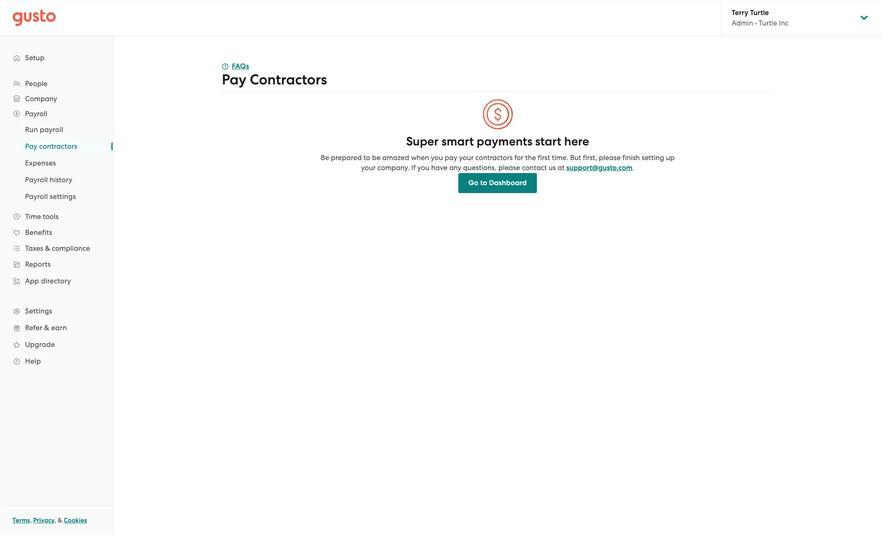Task type: describe. For each thing, give the bounding box(es) containing it.
•
[[755, 19, 757, 27]]

reports
[[25, 260, 51, 268]]

to inside be prepared to be amazed when you pay your contractors for the first time. but first, please finish setting up your company. if you have any questions, please contact us at
[[364, 153, 371, 162]]

first
[[538, 153, 550, 162]]

0 vertical spatial please
[[599, 153, 621, 162]]

taxes & compliance
[[25, 244, 90, 253]]

have
[[431, 163, 448, 172]]

tools
[[43, 212, 59, 221]]

benefits
[[25, 228, 52, 237]]

payments
[[477, 134, 533, 149]]

terry
[[732, 8, 749, 17]]

0 vertical spatial turtle
[[750, 8, 769, 17]]

1 vertical spatial turtle
[[759, 19, 778, 27]]

2 , from the left
[[54, 517, 56, 524]]

app directory
[[25, 277, 71, 285]]

at
[[558, 163, 565, 172]]

pay contractors
[[222, 71, 327, 88]]

faqs button
[[222, 61, 249, 71]]

time
[[25, 212, 41, 221]]

payroll
[[40, 125, 63, 134]]

payroll history
[[25, 176, 72, 184]]

home image
[[13, 9, 56, 26]]

time tools button
[[8, 209, 105, 224]]

but
[[570, 153, 581, 162]]

contractors inside be prepared to be amazed when you pay your contractors for the first time. but first, please finish setting up your company. if you have any questions, please contact us at
[[476, 153, 513, 162]]

reports link
[[8, 257, 105, 272]]

company
[[25, 94, 57, 103]]

super smart payments start here
[[406, 134, 590, 149]]

help link
[[8, 354, 105, 369]]

expenses link
[[15, 156, 105, 171]]

pay
[[445, 153, 458, 162]]

history
[[50, 176, 72, 184]]

compliance
[[52, 244, 90, 253]]

finish
[[623, 153, 640, 162]]

app directory link
[[8, 273, 105, 288]]

time tools
[[25, 212, 59, 221]]

privacy link
[[33, 517, 54, 524]]

up
[[666, 153, 675, 162]]

cookies button
[[64, 515, 87, 526]]

upgrade link
[[8, 337, 105, 352]]

prepared
[[331, 153, 362, 162]]

here
[[564, 134, 590, 149]]

illustration of a coin image
[[482, 99, 514, 130]]

app
[[25, 277, 39, 285]]

faqs
[[232, 62, 249, 71]]

privacy
[[33, 517, 54, 524]]

expenses
[[25, 159, 56, 167]]

0 horizontal spatial please
[[499, 163, 520, 172]]

admin
[[732, 19, 754, 27]]

support@gusto.com
[[567, 163, 633, 172]]

taxes
[[25, 244, 43, 253]]

be prepared to be amazed when you pay your contractors for the first time. but first, please finish setting up your company. if you have any questions, please contact us at
[[321, 153, 675, 172]]

go to dashboard link
[[459, 173, 537, 193]]

pay contractors link
[[15, 139, 105, 154]]

run payroll
[[25, 125, 63, 134]]

first,
[[583, 153, 597, 162]]

payroll history link
[[15, 172, 105, 187]]

settings
[[25, 307, 52, 315]]

pay for pay contractors
[[222, 71, 247, 88]]

run payroll link
[[15, 122, 105, 137]]

directory
[[41, 277, 71, 285]]

refer
[[25, 324, 42, 332]]

any
[[449, 163, 462, 172]]

payroll settings link
[[15, 189, 105, 204]]

people button
[[8, 76, 105, 91]]

the
[[526, 153, 536, 162]]

contractors
[[250, 71, 327, 88]]

cookies
[[64, 517, 87, 524]]



Task type: locate. For each thing, give the bounding box(es) containing it.
payroll inside payroll dropdown button
[[25, 110, 47, 118]]

settings
[[50, 192, 76, 201]]

0 horizontal spatial pay
[[25, 142, 37, 151]]

payroll for payroll settings
[[25, 192, 48, 201]]

1 horizontal spatial contractors
[[476, 153, 513, 162]]

terms , privacy , & cookies
[[13, 517, 87, 524]]

0 vertical spatial payroll
[[25, 110, 47, 118]]

1 vertical spatial your
[[361, 163, 376, 172]]

2 vertical spatial &
[[58, 517, 62, 524]]

company.
[[378, 163, 410, 172]]

0 vertical spatial pay
[[222, 71, 247, 88]]

taxes & compliance button
[[8, 241, 105, 256]]

smart
[[442, 134, 474, 149]]

pay inside gusto navigation element
[[25, 142, 37, 151]]

support@gusto.com link
[[567, 163, 633, 172]]

setup link
[[8, 50, 105, 65]]

payroll button
[[8, 106, 105, 121]]

earn
[[51, 324, 67, 332]]

terms
[[13, 517, 30, 524]]

, left privacy link
[[30, 517, 32, 524]]

list containing run payroll
[[0, 121, 113, 205]]

for
[[515, 153, 524, 162]]

turtle right •
[[759, 19, 778, 27]]

3 payroll from the top
[[25, 192, 48, 201]]

pay
[[222, 71, 247, 88], [25, 142, 37, 151]]

1 vertical spatial contractors
[[476, 153, 513, 162]]

your
[[459, 153, 474, 162], [361, 163, 376, 172]]

& inside dropdown button
[[45, 244, 50, 253]]

to right "go"
[[481, 179, 488, 187]]

terms link
[[13, 517, 30, 524]]

contact
[[522, 163, 547, 172]]

you up have
[[431, 153, 443, 162]]

1 vertical spatial to
[[481, 179, 488, 187]]

people
[[25, 79, 48, 88]]

1 list from the top
[[0, 76, 113, 370]]

help
[[25, 357, 41, 365]]

1 horizontal spatial ,
[[54, 517, 56, 524]]

start
[[536, 134, 562, 149]]

inc
[[779, 19, 789, 27]]

0 horizontal spatial your
[[361, 163, 376, 172]]

pay down run
[[25, 142, 37, 151]]

payroll inside payroll history link
[[25, 176, 48, 184]]

please up support@gusto.com .
[[599, 153, 621, 162]]

contractors inside pay contractors link
[[39, 142, 77, 151]]

.
[[633, 163, 635, 172]]

payroll inside payroll settings "link"
[[25, 192, 48, 201]]

if
[[412, 163, 416, 172]]

benefits link
[[8, 225, 105, 240]]

pay down "faqs"
[[222, 71, 247, 88]]

1 payroll from the top
[[25, 110, 47, 118]]

contractors down super smart payments start here
[[476, 153, 513, 162]]

& left earn
[[44, 324, 49, 332]]

& left cookies
[[58, 517, 62, 524]]

0 horizontal spatial contractors
[[39, 142, 77, 151]]

1 vertical spatial &
[[44, 324, 49, 332]]

payroll down expenses
[[25, 176, 48, 184]]

setting
[[642, 153, 665, 162]]

payroll for payroll history
[[25, 176, 48, 184]]

to left be at the top left
[[364, 153, 371, 162]]

1 vertical spatial please
[[499, 163, 520, 172]]

to
[[364, 153, 371, 162], [481, 179, 488, 187]]

run
[[25, 125, 38, 134]]

terry turtle admin • turtle inc
[[732, 8, 789, 27]]

upgrade
[[25, 340, 55, 349]]

be
[[321, 153, 329, 162]]

pay contractors
[[25, 142, 77, 151]]

gusto navigation element
[[0, 36, 113, 383]]

questions,
[[463, 163, 497, 172]]

please
[[599, 153, 621, 162], [499, 163, 520, 172]]

payroll settings
[[25, 192, 76, 201]]

time.
[[552, 153, 569, 162]]

refer & earn
[[25, 324, 67, 332]]

& right taxes
[[45, 244, 50, 253]]

go to dashboard
[[469, 179, 527, 187]]

0 horizontal spatial to
[[364, 153, 371, 162]]

0 vertical spatial to
[[364, 153, 371, 162]]

2 vertical spatial payroll
[[25, 192, 48, 201]]

1 horizontal spatial please
[[599, 153, 621, 162]]

& for compliance
[[45, 244, 50, 253]]

1 horizontal spatial your
[[459, 153, 474, 162]]

super
[[406, 134, 439, 149]]

payroll up time
[[25, 192, 48, 201]]

turtle
[[750, 8, 769, 17], [759, 19, 778, 27]]

us
[[549, 163, 556, 172]]

settings link
[[8, 304, 105, 319]]

1 vertical spatial you
[[418, 163, 430, 172]]

2 list from the top
[[0, 121, 113, 205]]

2 payroll from the top
[[25, 176, 48, 184]]

& for earn
[[44, 324, 49, 332]]

0 vertical spatial you
[[431, 153, 443, 162]]

you right if
[[418, 163, 430, 172]]

0 vertical spatial &
[[45, 244, 50, 253]]

payroll for payroll
[[25, 110, 47, 118]]

, left cookies
[[54, 517, 56, 524]]

go
[[469, 179, 479, 187]]

support@gusto.com .
[[567, 163, 635, 172]]

list
[[0, 76, 113, 370], [0, 121, 113, 205]]

refer & earn link
[[8, 320, 105, 335]]

dashboard
[[489, 179, 527, 187]]

1 vertical spatial payroll
[[25, 176, 48, 184]]

1 vertical spatial pay
[[25, 142, 37, 151]]

your down be at the top left
[[361, 163, 376, 172]]

pay for pay contractors
[[25, 142, 37, 151]]

payroll
[[25, 110, 47, 118], [25, 176, 48, 184], [25, 192, 48, 201]]

1 , from the left
[[30, 517, 32, 524]]

turtle up •
[[750, 8, 769, 17]]

setup
[[25, 54, 45, 62]]

please down for
[[499, 163, 520, 172]]

your up any
[[459, 153, 474, 162]]

list containing people
[[0, 76, 113, 370]]

1 horizontal spatial to
[[481, 179, 488, 187]]

be
[[372, 153, 381, 162]]

company button
[[8, 91, 105, 106]]

0 horizontal spatial you
[[418, 163, 430, 172]]

,
[[30, 517, 32, 524], [54, 517, 56, 524]]

1 horizontal spatial you
[[431, 153, 443, 162]]

payroll down the company
[[25, 110, 47, 118]]

amazed
[[383, 153, 410, 162]]

1 horizontal spatial pay
[[222, 71, 247, 88]]

contractors up expenses link
[[39, 142, 77, 151]]

0 vertical spatial your
[[459, 153, 474, 162]]

you
[[431, 153, 443, 162], [418, 163, 430, 172]]

contractors
[[39, 142, 77, 151], [476, 153, 513, 162]]

when
[[411, 153, 429, 162]]

0 vertical spatial contractors
[[39, 142, 77, 151]]

0 horizontal spatial ,
[[30, 517, 32, 524]]



Task type: vqa. For each thing, say whether or not it's contained in the screenshot.
members
no



